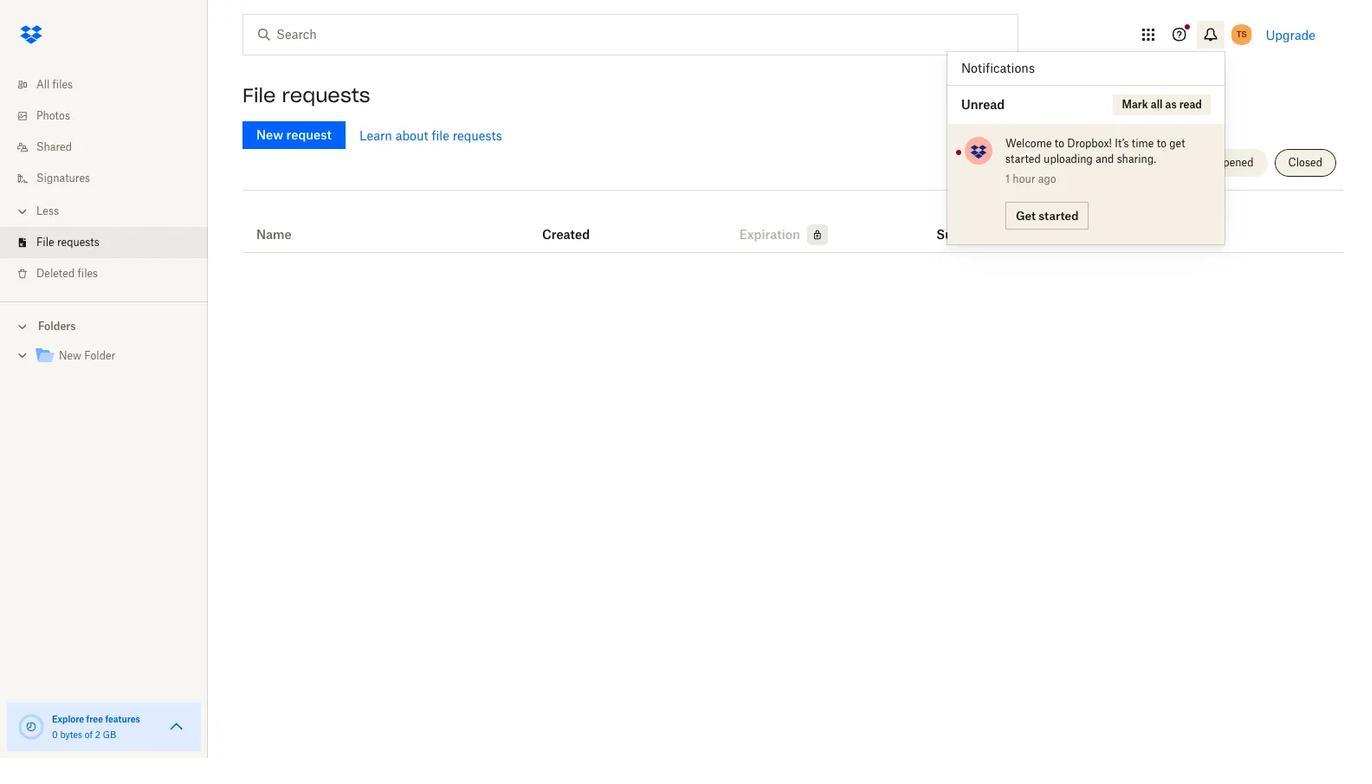 Task type: vqa. For each thing, say whether or not it's contained in the screenshot.
is
no



Task type: locate. For each thing, give the bounding box(es) containing it.
to up uploading
[[1055, 137, 1065, 150]]

get started
[[1016, 208, 1079, 222]]

upgrade
[[1266, 27, 1316, 42]]

explore
[[52, 714, 84, 724]]

1 horizontal spatial column header
[[1068, 204, 1138, 245]]

0 vertical spatial requests
[[282, 83, 371, 107]]

file requests
[[243, 83, 371, 107], [36, 236, 99, 249]]

file
[[243, 83, 276, 107], [36, 236, 54, 249]]

closed button
[[1275, 149, 1337, 177]]

1
[[1006, 172, 1010, 185]]

it's
[[1115, 137, 1129, 150]]

new folder
[[59, 349, 115, 362]]

1 vertical spatial files
[[78, 267, 98, 280]]

2 vertical spatial requests
[[57, 236, 99, 249]]

get started button
[[1006, 202, 1090, 230]]

and
[[1096, 152, 1115, 165]]

column header left 'get'
[[937, 204, 1006, 245]]

requests right "file"
[[453, 128, 502, 143]]

row
[[243, 197, 1344, 253]]

column header
[[937, 204, 1006, 245], [1068, 204, 1138, 245], [1239, 207, 1291, 242]]

mark all as read
[[1122, 98, 1203, 111]]

explore free features 0 bytes of 2 gb
[[52, 714, 140, 740]]

uploading
[[1044, 152, 1093, 165]]

opened button
[[1201, 149, 1268, 177]]

shared
[[36, 140, 72, 153]]

1 vertical spatial started
[[1039, 208, 1079, 222]]

column header down opened button
[[1239, 207, 1291, 242]]

upgrade link
[[1266, 27, 1316, 42]]

0 vertical spatial file requests
[[243, 83, 371, 107]]

welcome to dropbox! it's time to get started uploading and sharing. button
[[1006, 136, 1208, 167]]

started down "welcome"
[[1006, 152, 1041, 165]]

1 horizontal spatial file requests
[[243, 83, 371, 107]]

file
[[432, 128, 450, 143]]

requests up deleted files
[[57, 236, 99, 249]]

photos link
[[14, 101, 208, 132]]

0 vertical spatial started
[[1006, 152, 1041, 165]]

column header down welcome to dropbox! it's time to get started uploading and sharing. 1 hour ago
[[1068, 204, 1138, 245]]

less image
[[14, 203, 31, 220]]

files for deleted files
[[78, 267, 98, 280]]

requests inside file requests link
[[57, 236, 99, 249]]

1 vertical spatial file requests
[[36, 236, 99, 249]]

get
[[1170, 137, 1186, 150]]

0 horizontal spatial files
[[52, 78, 73, 91]]

started
[[1006, 152, 1041, 165], [1039, 208, 1079, 222]]

0 horizontal spatial file
[[36, 236, 54, 249]]

requests up the learn
[[282, 83, 371, 107]]

requests
[[282, 83, 371, 107], [453, 128, 502, 143], [57, 236, 99, 249]]

1 vertical spatial requests
[[453, 128, 502, 143]]

file requests up deleted files
[[36, 236, 99, 249]]

0 horizontal spatial file requests
[[36, 236, 99, 249]]

1 horizontal spatial files
[[78, 267, 98, 280]]

started right 'get'
[[1039, 208, 1079, 222]]

2
[[95, 730, 100, 740]]

files inside deleted files link
[[78, 267, 98, 280]]

files inside all files link
[[52, 78, 73, 91]]

to left get
[[1157, 137, 1167, 150]]

files right deleted
[[78, 267, 98, 280]]

file requests up the learn
[[243, 83, 371, 107]]

folders button
[[0, 313, 208, 339]]

time
[[1132, 137, 1155, 150]]

2 horizontal spatial column header
[[1239, 207, 1291, 242]]

0 horizontal spatial column header
[[937, 204, 1006, 245]]

all files link
[[14, 69, 208, 101]]

1 vertical spatial file
[[36, 236, 54, 249]]

welcome
[[1006, 137, 1052, 150]]

learn about file requests
[[360, 128, 502, 143]]

files right 'all'
[[52, 78, 73, 91]]

to
[[1055, 137, 1065, 150], [1157, 137, 1167, 150]]

0 horizontal spatial to
[[1055, 137, 1065, 150]]

0 vertical spatial files
[[52, 78, 73, 91]]

0 horizontal spatial requests
[[57, 236, 99, 249]]

list
[[0, 59, 208, 302]]

hour
[[1013, 172, 1036, 185]]

gb
[[103, 730, 116, 740]]

started inside welcome to dropbox! it's time to get started uploading and sharing. 1 hour ago
[[1006, 152, 1041, 165]]

1 horizontal spatial to
[[1157, 137, 1167, 150]]

about
[[396, 128, 429, 143]]

1 horizontal spatial file
[[243, 83, 276, 107]]

files
[[52, 78, 73, 91], [78, 267, 98, 280]]

get
[[1016, 208, 1036, 222]]

name
[[256, 227, 292, 242]]

file inside list item
[[36, 236, 54, 249]]

quota usage element
[[17, 713, 45, 741]]

signatures link
[[14, 163, 208, 194]]

folder
[[84, 349, 115, 362]]



Task type: describe. For each thing, give the bounding box(es) containing it.
list containing all files
[[0, 59, 208, 302]]

file requests link
[[14, 227, 208, 258]]

0
[[52, 730, 58, 740]]

learn
[[360, 128, 392, 143]]

bytes
[[60, 730, 82, 740]]

created
[[542, 227, 590, 242]]

file requests list item
[[0, 227, 208, 258]]

mark all as read button
[[1114, 94, 1211, 115]]

features
[[105, 714, 140, 724]]

dropbox image
[[14, 17, 49, 52]]

0 vertical spatial file
[[243, 83, 276, 107]]

2 horizontal spatial requests
[[453, 128, 502, 143]]

of
[[85, 730, 93, 740]]

row containing name
[[243, 197, 1344, 253]]

all files
[[36, 78, 73, 91]]

started inside button
[[1039, 208, 1079, 222]]

signatures
[[36, 172, 90, 185]]

all
[[1151, 98, 1163, 111]]

file requests inside list item
[[36, 236, 99, 249]]

deleted
[[36, 267, 75, 280]]

closed
[[1289, 156, 1323, 169]]

dropbox!
[[1068, 137, 1112, 150]]

shared link
[[14, 132, 208, 163]]

opened
[[1215, 156, 1254, 169]]

as
[[1166, 98, 1177, 111]]

less
[[36, 204, 59, 217]]

ago
[[1039, 172, 1057, 185]]

deleted files link
[[14, 258, 208, 289]]

read
[[1180, 98, 1203, 111]]

photos
[[36, 109, 70, 122]]

files for all files
[[52, 78, 73, 91]]

all
[[36, 78, 50, 91]]

new folder link
[[35, 345, 194, 368]]

new
[[59, 349, 82, 362]]

learn about file requests link
[[360, 128, 502, 143]]

welcome to dropbox! it's time to get started uploading and sharing. 1 hour ago
[[1006, 137, 1186, 185]]

1 horizontal spatial requests
[[282, 83, 371, 107]]

free
[[86, 714, 103, 724]]

2 to from the left
[[1157, 137, 1167, 150]]

1 to from the left
[[1055, 137, 1065, 150]]

deleted files
[[36, 267, 98, 280]]

sharing.
[[1117, 152, 1157, 165]]

mark
[[1122, 98, 1149, 111]]

notifications
[[962, 61, 1035, 75]]

folders
[[38, 320, 76, 333]]

pro trial element
[[801, 224, 828, 245]]

created button
[[542, 224, 590, 245]]

unread
[[962, 97, 1005, 112]]



